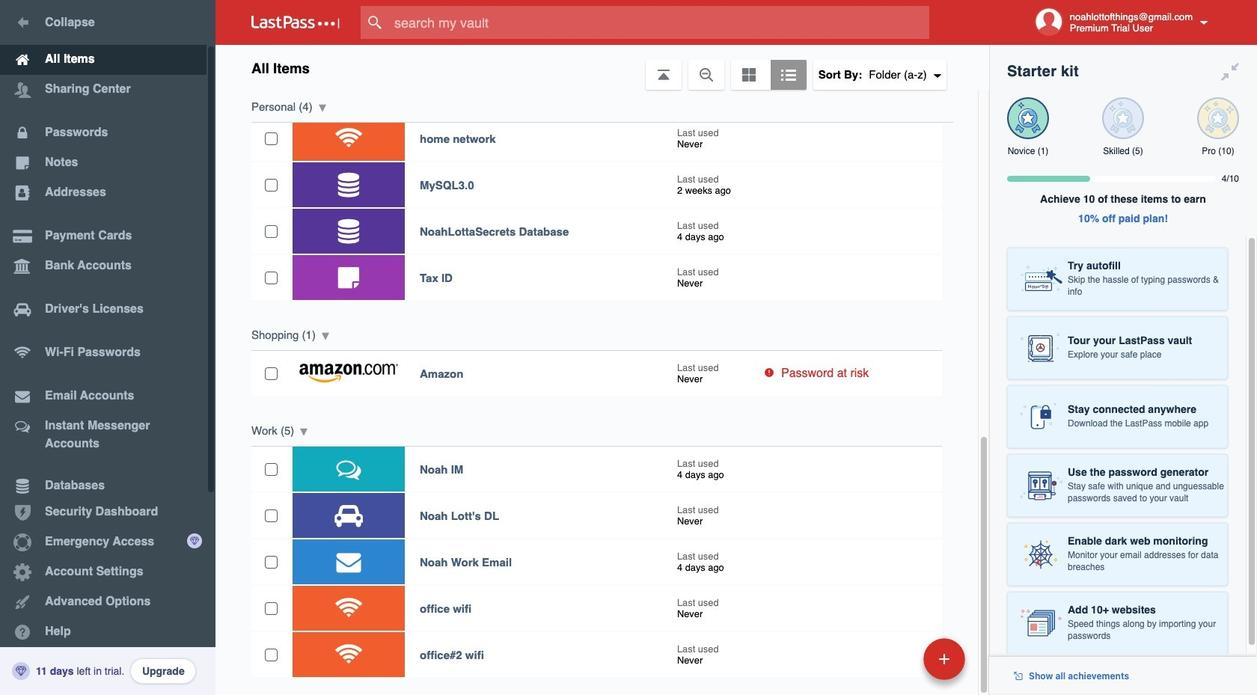 Task type: vqa. For each thing, say whether or not it's contained in the screenshot.
SEARCH MY VAULT text box
yes



Task type: describe. For each thing, give the bounding box(es) containing it.
lastpass image
[[252, 16, 340, 29]]

new item navigation
[[821, 634, 975, 695]]

vault options navigation
[[216, 45, 990, 90]]



Task type: locate. For each thing, give the bounding box(es) containing it.
search my vault text field
[[361, 6, 959, 39]]

Search search field
[[361, 6, 959, 39]]

main navigation navigation
[[0, 0, 216, 695]]

new item element
[[821, 638, 971, 680]]



